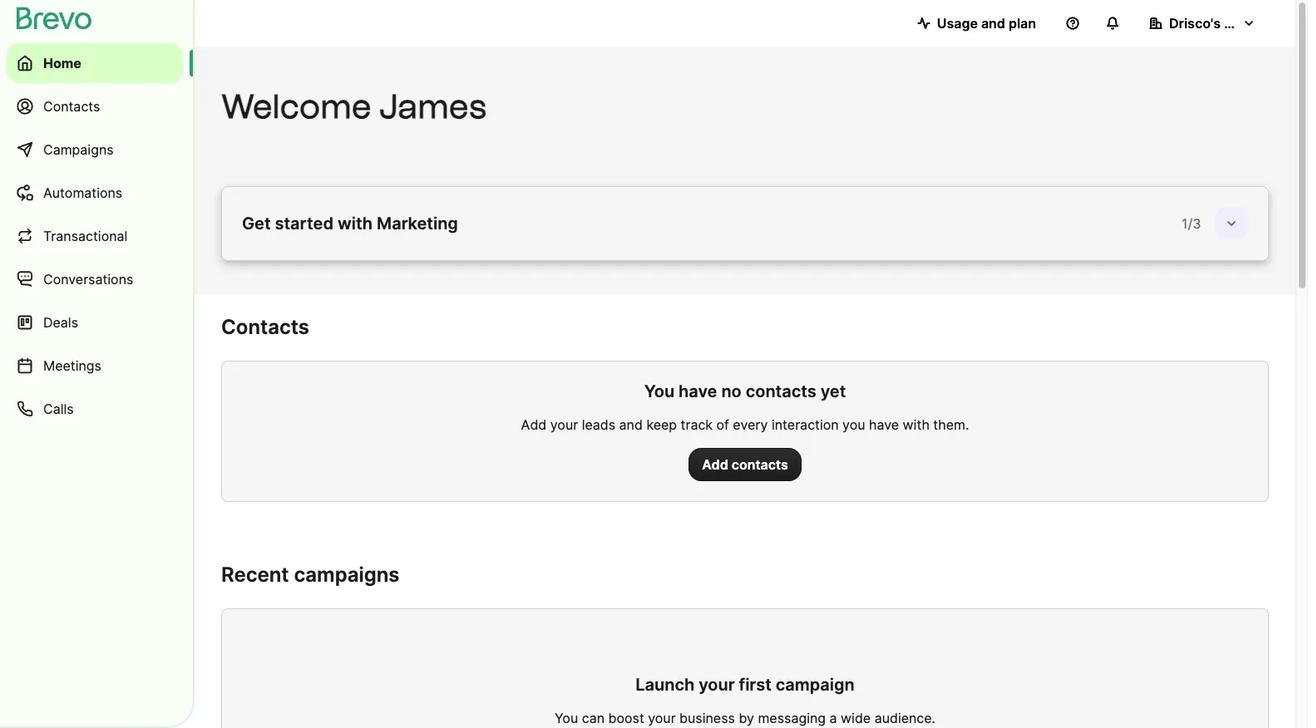 Task type: vqa. For each thing, say whether or not it's contained in the screenshot.
manage how a subscription is confirmed after the form is submitted. you may display an on-page confirmation and send confirmation emails. at top
no



Task type: locate. For each thing, give the bounding box(es) containing it.
james
[[379, 87, 487, 126]]

you left can
[[555, 711, 578, 727]]

0 vertical spatial your
[[551, 417, 578, 434]]

add inside button
[[703, 457, 729, 473]]

welcome james
[[221, 87, 487, 126]]

have
[[679, 382, 718, 402], [870, 417, 900, 434]]

1 vertical spatial your
[[699, 676, 735, 696]]

0 horizontal spatial with
[[338, 214, 373, 234]]

1 horizontal spatial you
[[645, 382, 675, 402]]

have right you
[[870, 417, 900, 434]]

1 vertical spatial you
[[555, 711, 578, 727]]

0 horizontal spatial and
[[620, 417, 643, 434]]

messaging
[[758, 711, 826, 727]]

your
[[551, 417, 578, 434], [699, 676, 735, 696], [648, 711, 676, 727]]

keep
[[647, 417, 677, 434]]

add left leads
[[521, 417, 547, 434]]

every
[[733, 417, 768, 434]]

2 horizontal spatial your
[[699, 676, 735, 696]]

0 horizontal spatial your
[[551, 417, 578, 434]]

campaigns link
[[7, 130, 183, 170]]

transactional
[[43, 228, 128, 245]]

you
[[645, 382, 675, 402], [555, 711, 578, 727]]

yet
[[821, 382, 846, 402]]

home
[[43, 55, 81, 72]]

contacts
[[43, 98, 100, 115], [221, 315, 309, 339]]

have up track in the right bottom of the page
[[679, 382, 718, 402]]

usage and plan
[[938, 15, 1037, 32]]

1 / 3
[[1182, 216, 1202, 232]]

drisco's drinks button
[[1137, 7, 1270, 40]]

conversations link
[[7, 260, 183, 300]]

and left plan on the top right
[[982, 15, 1006, 32]]

1 vertical spatial add
[[703, 457, 729, 473]]

with left them.
[[903, 417, 930, 434]]

marketing
[[377, 214, 458, 234]]

1 vertical spatial with
[[903, 417, 930, 434]]

add contacts
[[703, 457, 789, 473]]

1 horizontal spatial with
[[903, 417, 930, 434]]

1 horizontal spatial your
[[648, 711, 676, 727]]

add for add contacts
[[703, 457, 729, 473]]

0 vertical spatial contacts
[[43, 98, 100, 115]]

add
[[521, 417, 547, 434], [703, 457, 729, 473]]

contacts down every
[[732, 457, 789, 473]]

launch your first campaign
[[636, 676, 855, 696]]

0 vertical spatial you
[[645, 382, 675, 402]]

recent campaigns
[[221, 563, 400, 587]]

contacts link
[[7, 87, 183, 126]]

a
[[830, 711, 838, 727]]

0 horizontal spatial you
[[555, 711, 578, 727]]

and
[[982, 15, 1006, 32], [620, 417, 643, 434]]

0 horizontal spatial contacts
[[43, 98, 100, 115]]

0 horizontal spatial add
[[521, 417, 547, 434]]

meetings
[[43, 358, 101, 374]]

1 horizontal spatial and
[[982, 15, 1006, 32]]

1 vertical spatial contacts
[[221, 315, 309, 339]]

you up keep
[[645, 382, 675, 402]]

add down of
[[703, 457, 729, 473]]

get
[[242, 214, 271, 234]]

contacts up "interaction"
[[746, 382, 817, 402]]

your left leads
[[551, 417, 578, 434]]

1 vertical spatial contacts
[[732, 457, 789, 473]]

audience.
[[875, 711, 936, 727]]

drinks
[[1225, 15, 1266, 32]]

contacts
[[746, 382, 817, 402], [732, 457, 789, 473]]

1 horizontal spatial add
[[703, 457, 729, 473]]

1 horizontal spatial have
[[870, 417, 900, 434]]

0 horizontal spatial have
[[679, 382, 718, 402]]

1 horizontal spatial contacts
[[221, 315, 309, 339]]

with right started
[[338, 214, 373, 234]]

0 vertical spatial and
[[982, 15, 1006, 32]]

3
[[1193, 216, 1202, 232]]

and left keep
[[620, 417, 643, 434]]

with
[[338, 214, 373, 234], [903, 417, 930, 434]]

add contacts button
[[689, 449, 802, 482]]

track
[[681, 417, 713, 434]]

drisco's drinks
[[1170, 15, 1266, 32]]

1 vertical spatial have
[[870, 417, 900, 434]]

0 vertical spatial with
[[338, 214, 373, 234]]

home link
[[7, 43, 183, 83]]

automations link
[[7, 173, 183, 213]]

1 vertical spatial and
[[620, 417, 643, 434]]

your for first
[[699, 676, 735, 696]]

deals link
[[7, 303, 183, 343]]

your up business
[[699, 676, 735, 696]]

0 vertical spatial have
[[679, 382, 718, 402]]

by
[[739, 711, 755, 727]]

0 vertical spatial add
[[521, 417, 547, 434]]

your down 'launch'
[[648, 711, 676, 727]]



Task type: describe. For each thing, give the bounding box(es) containing it.
conversations
[[43, 271, 133, 288]]

calls link
[[7, 389, 183, 429]]

usage and plan button
[[904, 7, 1050, 40]]

automations
[[43, 185, 123, 201]]

boost
[[609, 711, 645, 727]]

2 vertical spatial your
[[648, 711, 676, 727]]

of
[[717, 417, 730, 434]]

contacts inside "contacts" link
[[43, 98, 100, 115]]

campaigns
[[294, 563, 400, 587]]

you have no contacts yet
[[645, 382, 846, 402]]

meetings link
[[7, 346, 183, 386]]

launch
[[636, 676, 695, 696]]

first
[[739, 676, 772, 696]]

wide
[[841, 711, 871, 727]]

1
[[1182, 216, 1189, 232]]

drisco's
[[1170, 15, 1222, 32]]

you for you can boost your business by messaging a wide audience.
[[555, 711, 578, 727]]

0 vertical spatial contacts
[[746, 382, 817, 402]]

campaigns
[[43, 141, 114, 158]]

no
[[722, 382, 742, 402]]

you for you have no contacts yet
[[645, 382, 675, 402]]

you can boost your business by messaging a wide audience.
[[555, 711, 936, 727]]

recent
[[221, 563, 289, 587]]

contacts inside button
[[732, 457, 789, 473]]

/
[[1189, 216, 1193, 232]]

you
[[843, 417, 866, 434]]

transactional link
[[7, 216, 183, 256]]

can
[[582, 711, 605, 727]]

usage
[[938, 15, 978, 32]]

business
[[680, 711, 736, 727]]

plan
[[1009, 15, 1037, 32]]

leads
[[582, 417, 616, 434]]

interaction
[[772, 417, 839, 434]]

welcome
[[221, 87, 372, 126]]

campaign
[[776, 676, 855, 696]]

get started with marketing
[[242, 214, 458, 234]]

deals
[[43, 315, 78, 331]]

started
[[275, 214, 334, 234]]

them.
[[934, 417, 970, 434]]

calls
[[43, 401, 74, 418]]

your for leads
[[551, 417, 578, 434]]

add your leads and keep track of every interaction you have with them.
[[521, 417, 970, 434]]

and inside button
[[982, 15, 1006, 32]]

add for add your leads and keep track of every interaction you have with them.
[[521, 417, 547, 434]]



